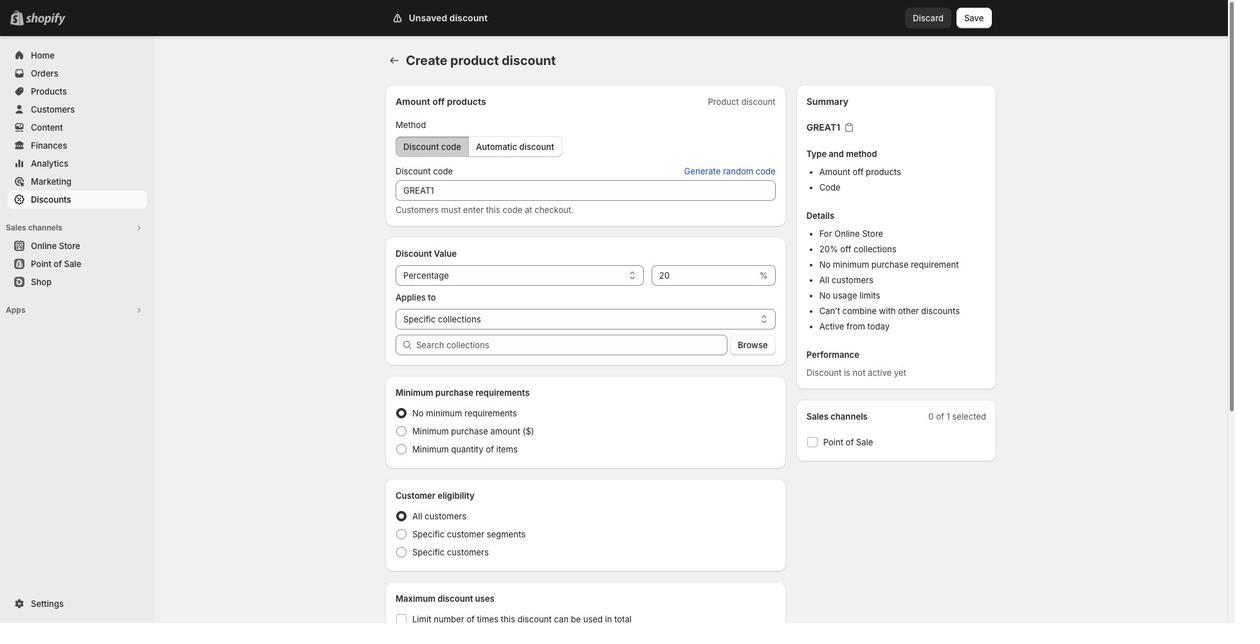 Task type: locate. For each thing, give the bounding box(es) containing it.
None text field
[[396, 180, 776, 201]]

Search collections text field
[[416, 335, 728, 355]]

None text field
[[652, 265, 757, 286]]



Task type: describe. For each thing, give the bounding box(es) containing it.
shopify image
[[26, 13, 66, 26]]



Task type: vqa. For each thing, say whether or not it's contained in the screenshot.
sell.
no



